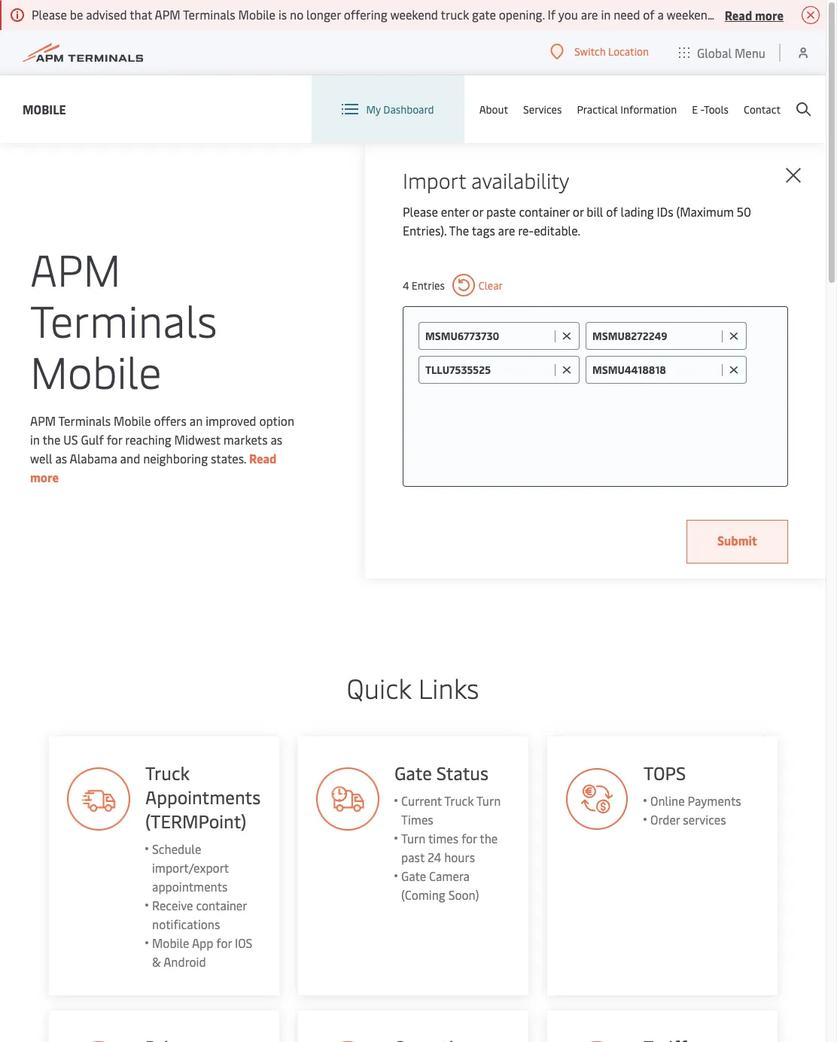 Task type: vqa. For each thing, say whether or not it's contained in the screenshot.
CLEAR button
yes



Task type: locate. For each thing, give the bounding box(es) containing it.
0 horizontal spatial gate
[[472, 6, 496, 23]]

0 horizontal spatial more
[[30, 469, 59, 485]]

0 vertical spatial turn
[[476, 793, 500, 809]]

my
[[366, 102, 381, 116]]

information
[[621, 102, 677, 116]]

0 horizontal spatial read more
[[30, 450, 277, 485]]

gate
[[394, 761, 431, 785], [401, 868, 426, 885]]

0 horizontal spatial turn
[[401, 830, 425, 847]]

2 vertical spatial apm
[[30, 412, 56, 429]]

the
[[449, 222, 469, 239]]

1 horizontal spatial more
[[755, 6, 784, 23]]

in up well
[[30, 431, 40, 448]]

as
[[271, 431, 282, 448], [55, 450, 67, 466]]

0 horizontal spatial please
[[32, 6, 67, 23]]

for inside apm terminals mobile offers an improved option in the us gulf for reaching midwest markets as well as alabama and neighboring states.
[[107, 431, 122, 448]]

for right gulf
[[107, 431, 122, 448]]

app
[[191, 935, 213, 952]]

truck down the status
[[444, 793, 473, 809]]

tools
[[704, 102, 729, 116]]

apm inside 'apm terminals mobile'
[[30, 238, 121, 298]]

turn
[[476, 793, 500, 809], [401, 830, 425, 847]]

read up global menu at the top right of page
[[725, 6, 752, 23]]

orange club loyalty program - 56 image
[[66, 768, 129, 831]]

ple
[[825, 6, 837, 23]]

gate down past
[[401, 868, 426, 885]]

container up editable.
[[519, 203, 570, 220]]

2 vertical spatial terminals
[[58, 412, 111, 429]]

as down option
[[271, 431, 282, 448]]

1 horizontal spatial gate
[[717, 6, 741, 23]]

0 horizontal spatial or
[[472, 203, 483, 220]]

more for read more button
[[755, 6, 784, 23]]

terminals
[[183, 6, 235, 23], [30, 289, 217, 349], [58, 412, 111, 429]]

for up hours
[[461, 830, 477, 847]]

0 vertical spatial more
[[755, 6, 784, 23]]

camera
[[429, 868, 469, 885]]

1 horizontal spatial read more
[[725, 6, 784, 23]]

weekend left truck on the right of the page
[[390, 6, 438, 23]]

apm for apm terminals mobile offers an improved option in the us gulf for reaching midwest markets as well as alabama and neighboring states.
[[30, 412, 56, 429]]

read more
[[725, 6, 784, 23], [30, 450, 277, 485]]

no
[[290, 6, 304, 23]]

0 vertical spatial for
[[107, 431, 122, 448]]

1 horizontal spatial container
[[519, 203, 570, 220]]

services
[[523, 102, 562, 116]]

practical information
[[577, 102, 677, 116]]

more down well
[[30, 469, 59, 485]]

dashboard
[[383, 102, 434, 116]]

gate left going
[[717, 6, 741, 23]]

truck up (termpoint)
[[145, 761, 189, 785]]

weekend right a
[[667, 6, 715, 23]]

tops
[[643, 761, 686, 785]]

clear
[[479, 278, 503, 292]]

read more up menu
[[725, 6, 784, 23]]

more inside button
[[755, 6, 784, 23]]

0 horizontal spatial weekend
[[390, 6, 438, 23]]

1 vertical spatial apm
[[30, 238, 121, 298]]

1 vertical spatial the
[[479, 830, 497, 847]]

practical information button
[[577, 75, 677, 143]]

apm terminals mobile
[[30, 238, 217, 400]]

my dashboard
[[366, 102, 434, 116]]

1 horizontal spatial truck
[[444, 793, 473, 809]]

re-
[[518, 222, 534, 239]]

status
[[436, 761, 488, 785]]

Entered ID text field
[[592, 363, 718, 377]]

1 vertical spatial in
[[30, 431, 40, 448]]

1 vertical spatial for
[[461, 830, 477, 847]]

or up "tags"
[[472, 203, 483, 220]]

is
[[278, 6, 287, 23]]

times
[[428, 830, 458, 847]]

reaching
[[125, 431, 171, 448]]

hours
[[444, 849, 475, 866]]

close alert image
[[802, 6, 820, 24]]

0 horizontal spatial of
[[606, 203, 618, 220]]

0 horizontal spatial for
[[107, 431, 122, 448]]

1 vertical spatial read
[[249, 450, 277, 466]]

please inside please enter or paste container or bill of lading ids (maximum 50 entries). the tags are re-editable.
[[403, 203, 438, 220]]

0 vertical spatial of
[[643, 6, 655, 23]]

0 horizontal spatial read
[[249, 450, 277, 466]]

turn up past
[[401, 830, 425, 847]]

1 horizontal spatial in
[[601, 6, 611, 23]]

container down appointments
[[195, 897, 246, 914]]

0 horizontal spatial truck
[[145, 761, 189, 785]]

1 or from the left
[[472, 203, 483, 220]]

of left a
[[643, 6, 655, 23]]

past
[[401, 849, 424, 866]]

1 horizontal spatial of
[[643, 6, 655, 23]]

50
[[737, 203, 751, 220]]

more left the close alert image
[[755, 6, 784, 23]]

ios
[[234, 935, 252, 952]]

enter
[[441, 203, 469, 220]]

1 horizontal spatial please
[[403, 203, 438, 220]]

2 or from the left
[[573, 203, 584, 220]]

global menu
[[697, 44, 766, 61]]

are
[[581, 6, 598, 23], [498, 222, 515, 239]]

are right the you
[[581, 6, 598, 23]]

truck
[[145, 761, 189, 785], [444, 793, 473, 809]]

or
[[472, 203, 483, 220], [573, 203, 584, 220]]

1 horizontal spatial the
[[479, 830, 497, 847]]

1 vertical spatial are
[[498, 222, 515, 239]]

0 vertical spatial as
[[271, 431, 282, 448]]

read for read more button
[[725, 6, 752, 23]]

read more down reaching
[[30, 450, 277, 485]]

global
[[697, 44, 732, 61]]

apm inside apm terminals mobile offers an improved option in the us gulf for reaching midwest markets as well as alabama and neighboring states.
[[30, 412, 56, 429]]

read more for read more button
[[725, 6, 784, 23]]

0 horizontal spatial are
[[498, 222, 515, 239]]

the left us
[[42, 431, 61, 448]]

e
[[692, 102, 698, 116]]

1 horizontal spatial read
[[725, 6, 752, 23]]

1 horizontal spatial weekend
[[667, 6, 715, 23]]

contact button
[[744, 75, 781, 143]]

neighboring
[[143, 450, 208, 466]]

please for please enter or paste container or bill of lading ids (maximum 50 entries). the tags are re-editable.
[[403, 203, 438, 220]]

import availability
[[403, 166, 569, 194]]

1 vertical spatial container
[[195, 897, 246, 914]]

terminals for apm terminals mobile
[[30, 289, 217, 349]]

read inside button
[[725, 6, 752, 23]]

be
[[70, 6, 83, 23]]

terminals inside apm terminals mobile offers an improved option in the us gulf for reaching midwest markets as well as alabama and neighboring states.
[[58, 412, 111, 429]]

0 vertical spatial read more
[[725, 6, 784, 23]]

my dashboard button
[[342, 75, 434, 143]]

gate up current
[[394, 761, 431, 785]]

switch location button
[[550, 43, 649, 60]]

0 horizontal spatial the
[[42, 431, 61, 448]]

1 horizontal spatial for
[[216, 935, 231, 952]]

gate right truck on the right of the page
[[472, 6, 496, 23]]

the inside 'gate status current truck turn times turn times for the past 24 hours gate camera (coming soon)'
[[479, 830, 497, 847]]

of right bill
[[606, 203, 618, 220]]

0 vertical spatial container
[[519, 203, 570, 220]]

import
[[403, 166, 466, 194]]

24
[[427, 849, 441, 866]]

read
[[725, 6, 752, 23], [249, 450, 277, 466]]

read more for read more link
[[30, 450, 277, 485]]

weekend
[[390, 6, 438, 23], [667, 6, 715, 23]]

are left re-
[[498, 222, 515, 239]]

1 vertical spatial more
[[30, 469, 59, 485]]

bill
[[587, 203, 603, 220]]

1 vertical spatial of
[[606, 203, 618, 220]]

gulf
[[81, 431, 104, 448]]

container inside please enter or paste container or bill of lading ids (maximum 50 entries). the tags are re-editable.
[[519, 203, 570, 220]]

going
[[744, 6, 774, 23]]

for left ios
[[216, 935, 231, 952]]

2 vertical spatial for
[[216, 935, 231, 952]]

1 vertical spatial please
[[403, 203, 438, 220]]

an
[[190, 412, 203, 429]]

for
[[107, 431, 122, 448], [461, 830, 477, 847], [216, 935, 231, 952]]

in
[[601, 6, 611, 23], [30, 431, 40, 448]]

turn down the status
[[476, 793, 500, 809]]

(maximum
[[676, 203, 734, 220]]

mobile secondary image
[[28, 402, 292, 628]]

advised
[[86, 6, 127, 23]]

terminals for apm terminals mobile offers an improved option in the us gulf for reaching midwest markets as well as alabama and neighboring states.
[[58, 412, 111, 429]]

tags
[[472, 222, 495, 239]]

as right well
[[55, 450, 67, 466]]

read down markets at the top left of the page
[[249, 450, 277, 466]]

the right times
[[479, 830, 497, 847]]

apm
[[155, 6, 180, 23], [30, 238, 121, 298], [30, 412, 56, 429]]

container
[[519, 203, 570, 220], [195, 897, 246, 914]]

gate status current truck turn times turn times for the past 24 hours gate camera (coming soon)
[[394, 761, 500, 903]]

1 horizontal spatial or
[[573, 203, 584, 220]]

0 horizontal spatial container
[[195, 897, 246, 914]]

apm for apm terminals mobile
[[30, 238, 121, 298]]

quick links
[[347, 669, 479, 706]]

0 horizontal spatial in
[[30, 431, 40, 448]]

please left be
[[32, 6, 67, 23]]

0 vertical spatial please
[[32, 6, 67, 23]]

availability
[[471, 166, 569, 194]]

Entered ID text field
[[425, 329, 551, 343], [592, 329, 718, 343], [425, 363, 551, 377]]

in left need
[[601, 6, 611, 23]]

editable.
[[534, 222, 581, 239]]

location
[[608, 45, 649, 59]]

of
[[643, 6, 655, 23], [606, 203, 618, 220]]

or left bill
[[573, 203, 584, 220]]

please up entries). in the top of the page
[[403, 203, 438, 220]]

read more button
[[725, 5, 784, 24]]

0 vertical spatial the
[[42, 431, 61, 448]]

about button
[[479, 75, 508, 143]]

submit button
[[687, 520, 788, 564]]

appointments
[[145, 785, 260, 809]]

1 vertical spatial terminals
[[30, 289, 217, 349]]

1 horizontal spatial are
[[581, 6, 598, 23]]

0 horizontal spatial as
[[55, 450, 67, 466]]

clear button
[[452, 274, 503, 297]]

quick
[[347, 669, 411, 706]]

mobile inside 'apm terminals mobile'
[[30, 341, 162, 400]]

0 vertical spatial read
[[725, 6, 752, 23]]

mobile inside apm terminals mobile offers an improved option in the us gulf for reaching midwest markets as well as alabama and neighboring states.
[[114, 412, 151, 429]]

1 vertical spatial truck
[[444, 793, 473, 809]]

please be advised that apm terminals mobile is no longer offering weekend truck gate opening. if you are in need of a weekend gate going forward, ple
[[32, 6, 837, 23]]

1 vertical spatial read more
[[30, 450, 277, 485]]

4 entries
[[403, 278, 445, 292]]

2 horizontal spatial for
[[461, 830, 477, 847]]

offering
[[344, 6, 387, 23]]

for for terminals
[[107, 431, 122, 448]]

0 vertical spatial truck
[[145, 761, 189, 785]]

1 horizontal spatial as
[[271, 431, 282, 448]]

for inside truck appointments (termpoint) schedule import/export appointments receive container notifications mobile app for ios & android
[[216, 935, 231, 952]]



Task type: describe. For each thing, give the bounding box(es) containing it.
truck appointments (termpoint) schedule import/export appointments receive container notifications mobile app for ios & android
[[145, 761, 260, 970]]

e -tools button
[[692, 75, 729, 143]]

please for please be advised that apm terminals mobile is no longer offering weekend truck gate opening. if you are in need of a weekend gate going forward, ple
[[32, 6, 67, 23]]

in inside apm terminals mobile offers an improved option in the us gulf for reaching midwest markets as well as alabama and neighboring states.
[[30, 431, 40, 448]]

the inside apm terminals mobile offers an improved option in the us gulf for reaching midwest markets as well as alabama and neighboring states.
[[42, 431, 61, 448]]

links
[[418, 669, 479, 706]]

4
[[403, 278, 409, 292]]

&
[[151, 954, 160, 970]]

for for appointments
[[216, 935, 231, 952]]

paste
[[486, 203, 516, 220]]

2 weekend from the left
[[667, 6, 715, 23]]

midwest
[[174, 431, 220, 448]]

appointments
[[151, 879, 227, 895]]

services
[[683, 812, 726, 828]]

tops online payments order services
[[643, 761, 741, 828]]

schedule
[[151, 841, 201, 857]]

2 gate from the left
[[717, 6, 741, 23]]

well
[[30, 450, 52, 466]]

entries).
[[403, 222, 447, 239]]

apmt icon 100 image
[[565, 768, 628, 831]]

1 horizontal spatial turn
[[476, 793, 500, 809]]

android
[[163, 954, 205, 970]]

switch location
[[574, 45, 649, 59]]

1 vertical spatial turn
[[401, 830, 425, 847]]

offers
[[154, 412, 187, 429]]

switch
[[574, 45, 606, 59]]

if
[[548, 6, 556, 23]]

longer
[[306, 6, 341, 23]]

0 vertical spatial in
[[601, 6, 611, 23]]

truck inside 'gate status current truck turn times turn times for the past 24 hours gate camera (coming soon)'
[[444, 793, 473, 809]]

please enter or paste container or bill of lading ids (maximum 50 entries). the tags are re-editable.
[[403, 203, 751, 239]]

more for read more link
[[30, 469, 59, 485]]

markets
[[223, 431, 268, 448]]

and
[[120, 450, 140, 466]]

are inside please enter or paste container or bill of lading ids (maximum 50 entries). the tags are re-editable.
[[498, 222, 515, 239]]

practical
[[577, 102, 618, 116]]

(coming
[[401, 887, 445, 903]]

submit
[[717, 532, 757, 549]]

0 vertical spatial terminals
[[183, 6, 235, 23]]

1 vertical spatial gate
[[401, 868, 426, 885]]

0 vertical spatial are
[[581, 6, 598, 23]]

services button
[[523, 75, 562, 143]]

you
[[558, 6, 578, 23]]

1 gate from the left
[[472, 6, 496, 23]]

alabama
[[70, 450, 117, 466]]

lading
[[621, 203, 654, 220]]

1 vertical spatial as
[[55, 450, 67, 466]]

truck inside truck appointments (termpoint) schedule import/export appointments receive container notifications mobile app for ios & android
[[145, 761, 189, 785]]

order
[[650, 812, 680, 828]]

-
[[701, 102, 704, 116]]

of inside please enter or paste container or bill of lading ids (maximum 50 entries). the tags are re-editable.
[[606, 203, 618, 220]]

manager truck appointments - 53 image
[[316, 768, 379, 831]]

entries
[[412, 278, 445, 292]]

0 vertical spatial gate
[[394, 761, 431, 785]]

notifications
[[151, 916, 219, 933]]

soon)
[[448, 887, 479, 903]]

mobile inside truck appointments (termpoint) schedule import/export appointments receive container notifications mobile app for ios & android
[[151, 935, 189, 952]]

for inside 'gate status current truck turn times turn times for the past 24 hours gate camera (coming soon)'
[[461, 830, 477, 847]]

forward,
[[777, 6, 822, 23]]

ids
[[657, 203, 673, 220]]

mobile link
[[23, 100, 66, 119]]

0 vertical spatial apm
[[155, 6, 180, 23]]

option
[[259, 412, 294, 429]]

truck
[[441, 6, 469, 23]]

times
[[401, 812, 433, 828]]

about
[[479, 102, 508, 116]]

1 weekend from the left
[[390, 6, 438, 23]]

e -tools
[[692, 102, 729, 116]]

menu
[[735, 44, 766, 61]]

payments
[[687, 793, 741, 809]]

container inside truck appointments (termpoint) schedule import/export appointments receive container notifications mobile app for ios & android
[[195, 897, 246, 914]]

a
[[658, 6, 664, 23]]

need
[[614, 6, 640, 23]]

improved
[[206, 412, 256, 429]]

that
[[130, 6, 152, 23]]

global menu button
[[664, 30, 781, 75]]

read more link
[[30, 450, 277, 485]]

import/export
[[151, 860, 228, 876]]

opening.
[[499, 6, 545, 23]]

read for read more link
[[249, 450, 277, 466]]

current
[[401, 793, 441, 809]]

(termpoint)
[[145, 809, 246, 833]]



